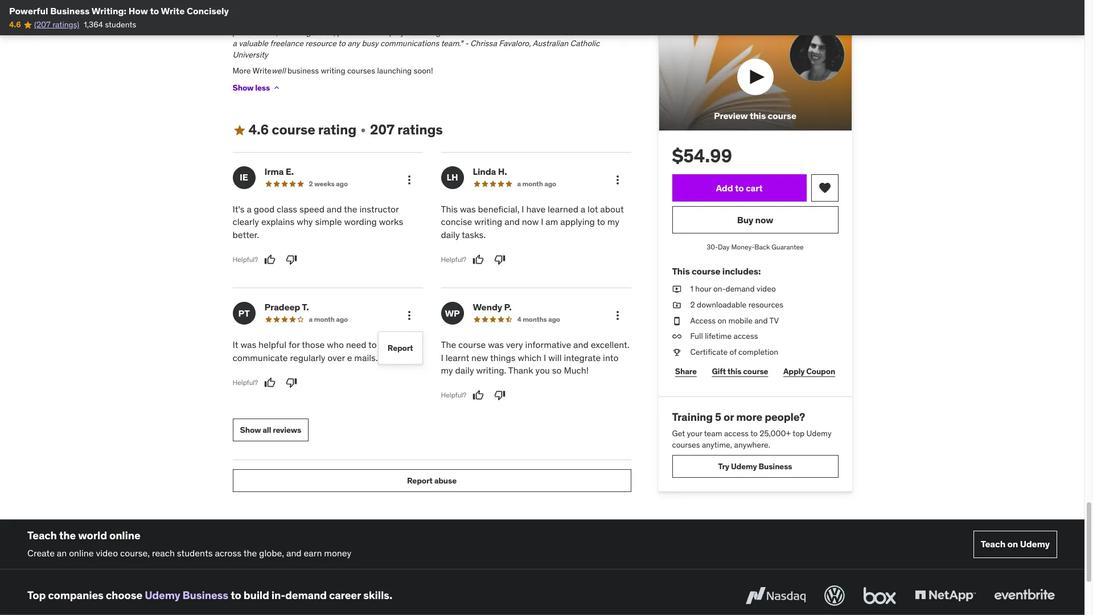 Task type: locate. For each thing, give the bounding box(es) containing it.
course for this course includes:
[[692, 266, 721, 277]]

1 horizontal spatial write
[[253, 65, 272, 76]]

to left be
[[334, 16, 342, 26]]

0 vertical spatial access
[[734, 331, 759, 341]]

students inside teach the world online create an online video course, reach students across the globe, and earn money
[[177, 548, 213, 559]]

2 left weeks
[[309, 179, 313, 188]]

month up who
[[314, 315, 335, 324]]

1 vertical spatial for
[[289, 339, 300, 350]]

certificate of completion
[[691, 347, 779, 357]]

ago right weeks
[[336, 179, 348, 188]]

1 horizontal spatial business
[[183, 589, 228, 602]]

a month ago up learned
[[517, 179, 557, 188]]

udemy inside try udemy business link
[[731, 461, 757, 472]]

1 horizontal spatial an
[[450, 16, 459, 26]]

a left valuable
[[233, 38, 237, 49]]

the up "wording"
[[344, 203, 357, 215]]

1 horizontal spatial teach
[[981, 539, 1006, 550]]

0 vertical spatial business
[[50, 5, 90, 17]]

teach inside 'link'
[[981, 539, 1006, 550]]

will up so
[[549, 352, 562, 363]]

0 horizontal spatial 2
[[309, 179, 313, 188]]

i
[[510, 16, 513, 26], [470, 27, 472, 38], [522, 203, 524, 215], [541, 216, 544, 228], [441, 352, 444, 363], [544, 352, 546, 363]]

e
[[347, 352, 352, 363]]

write right how
[[161, 5, 185, 17]]

0 vertical spatial month
[[523, 179, 543, 188]]

1 vertical spatial month
[[314, 315, 335, 324]]

0 vertical spatial an
[[450, 16, 459, 26]]

this inside 'link'
[[728, 366, 742, 377]]

write inside ""caroline has the rare ability to be creative while never losing an eye for detail. i have hired her to write publications, edit magazines, proofread and project manage – and i will continue to use her in the future. she is a valuable freelance resource to any busy communications team." - chrissa favaloro, australian catholic university more write well business writing courses launching soon!"
[[253, 65, 272, 76]]

ago
[[336, 179, 348, 188], [545, 179, 557, 188], [336, 315, 348, 324], [549, 315, 560, 324]]

use
[[529, 27, 542, 38]]

xsmall image right less
[[272, 83, 281, 92]]

1 vertical spatial xsmall image
[[672, 284, 682, 295]]

daily inside the course was very informative and excellent. i learnt new things which i will integrate into my daily writing.
[[455, 365, 474, 376]]

anywhere.
[[734, 440, 771, 450]]

helpful? left mark review by pradeep t. as helpful icon
[[233, 378, 258, 387]]

to down lot
[[597, 216, 605, 228]]

0 horizontal spatial an
[[57, 548, 67, 559]]

mark review by wendy p. as unhelpful image
[[494, 390, 506, 401]]

0 horizontal spatial business
[[50, 5, 90, 17]]

course for 4.6 course rating
[[272, 121, 315, 139]]

was right it
[[241, 339, 256, 350]]

full lifetime access
[[691, 331, 759, 341]]

1 vertical spatial my
[[441, 365, 453, 376]]

business down anywhere.
[[759, 461, 793, 472]]

about
[[601, 203, 624, 215]]

it's a good class speed and the instructor clearly explains why simple wording works better.
[[233, 203, 403, 240]]

0 vertical spatial daily
[[441, 229, 460, 240]]

and inside teach the world online create an online video course, reach students across the globe, and earn money
[[286, 548, 302, 559]]

more
[[233, 65, 251, 76]]

this for this was beneficial,  i have learned a lot about concise writing and now i am applying to my daily tasks.
[[441, 203, 458, 215]]

a down t.
[[309, 315, 313, 324]]

concise
[[441, 216, 472, 228]]

favaloro,
[[499, 38, 531, 49]]

xsmall image for 1
[[672, 284, 682, 295]]

top
[[27, 589, 46, 602]]

day
[[718, 243, 730, 251]]

1 vertical spatial report
[[407, 476, 433, 486]]

her up in
[[553, 16, 565, 26]]

0 vertical spatial 4.6
[[9, 20, 21, 30]]

on
[[718, 315, 727, 326], [1008, 539, 1019, 550]]

to left cart
[[735, 182, 744, 194]]

a left lot
[[581, 203, 586, 215]]

mark review by irma e. as helpful image
[[264, 254, 276, 266]]

launching
[[377, 65, 412, 76]]

and left earn at the bottom left
[[286, 548, 302, 559]]

the inside it's a good class speed and the instructor clearly explains why simple wording works better.
[[344, 203, 357, 215]]

show less
[[233, 83, 270, 93]]

now
[[756, 214, 774, 225], [522, 216, 539, 228]]

chrissa
[[470, 38, 497, 49]]

course up e.
[[272, 121, 315, 139]]

online up course, at the left of page
[[109, 529, 140, 542]]

was up concise
[[460, 203, 476, 215]]

this for this course includes:
[[672, 266, 690, 277]]

will up chrissa
[[474, 27, 485, 38]]

mark review by pradeep t. as helpful image
[[264, 377, 276, 388]]

xsmall image left 1
[[672, 284, 682, 295]]

my down the learnt
[[441, 365, 453, 376]]

students right reach
[[177, 548, 213, 559]]

and right –
[[454, 27, 468, 38]]

udemy inside teach on udemy 'link'
[[1021, 539, 1050, 550]]

1 vertical spatial access
[[725, 428, 749, 439]]

helpful? left mark review by irma e. as helpful image
[[233, 255, 258, 264]]

1 vertical spatial video
[[96, 548, 118, 559]]

linda h.
[[473, 166, 507, 177]]

on up eventbrite image
[[1008, 539, 1019, 550]]

0 vertical spatial report
[[388, 343, 413, 353]]

business down across at the bottom left of page
[[183, 589, 228, 602]]

so
[[552, 365, 562, 376]]

1 vertical spatial students
[[177, 548, 213, 559]]

and up simple
[[327, 203, 342, 215]]

access down or
[[725, 428, 749, 439]]

0 horizontal spatial now
[[522, 216, 539, 228]]

gift
[[712, 366, 726, 377]]

1 vertical spatial 4.6
[[249, 121, 269, 139]]

1,364 students
[[84, 20, 136, 30]]

0 vertical spatial have
[[514, 16, 531, 26]]

0 vertical spatial this
[[750, 110, 766, 121]]

video inside teach the world online create an online video course, reach students across the globe, and earn money
[[96, 548, 118, 559]]

1 horizontal spatial this
[[750, 110, 766, 121]]

report down "additional actions for review by pradeep t." image
[[388, 343, 413, 353]]

0 horizontal spatial students
[[105, 20, 136, 30]]

month up this was beneficial,  i have learned a lot about concise writing and now i am applying to my daily tasks.
[[523, 179, 543, 188]]

a inside ""caroline has the rare ability to be creative while never losing an eye for detail. i have hired her to write publications, edit magazines, proofread and project manage – and i will continue to use her in the future. she is a valuable freelance resource to any busy communications team." - chrissa favaloro, australian catholic university more write well business writing courses launching soon!"
[[233, 38, 237, 49]]

0 vertical spatial students
[[105, 20, 136, 30]]

was for this
[[460, 203, 476, 215]]

on inside 'link'
[[1008, 539, 1019, 550]]

additional actions for review by pradeep t. image
[[402, 309, 416, 323]]

1 vertical spatial daily
[[455, 365, 474, 376]]

show for show less
[[233, 83, 254, 93]]

write
[[161, 5, 185, 17], [253, 65, 272, 76]]

1 horizontal spatial demand
[[726, 284, 755, 294]]

freelance
[[270, 38, 304, 49]]

online down world
[[69, 548, 94, 559]]

for up regularly
[[289, 339, 300, 350]]

to up mails.
[[369, 339, 377, 350]]

teach for the
[[27, 529, 57, 542]]

top
[[793, 428, 805, 439]]

course down completion
[[744, 366, 769, 377]]

never
[[405, 16, 425, 26]]

this for gift
[[728, 366, 742, 377]]

business up ratings)
[[50, 5, 90, 17]]

who
[[327, 339, 344, 350]]

course inside the course was very informative and excellent. i learnt new things which i will integrate into my daily writing.
[[459, 339, 486, 350]]

or
[[724, 410, 734, 424]]

video up resources
[[757, 284, 776, 294]]

course inside 'link'
[[744, 366, 769, 377]]

1 horizontal spatial my
[[608, 216, 620, 228]]

i right detail.
[[510, 16, 513, 26]]

udemy up eventbrite image
[[1021, 539, 1050, 550]]

communicate
[[233, 352, 288, 363]]

helpful? left 'mark review by wendy p. as helpful' icon
[[441, 391, 467, 399]]

1 horizontal spatial 4.6
[[249, 121, 269, 139]]

new
[[472, 352, 488, 363]]

1 horizontal spatial 2
[[691, 300, 695, 310]]

1 vertical spatial on
[[1008, 539, 1019, 550]]

1,364
[[84, 20, 103, 30]]

udemy right try
[[731, 461, 757, 472]]

xsmall image left 207
[[359, 126, 368, 135]]

show left "all" at the bottom left of the page
[[240, 425, 261, 435]]

course inside "button"
[[768, 110, 797, 121]]

1 horizontal spatial on
[[1008, 539, 1019, 550]]

this right preview
[[750, 110, 766, 121]]

report inside button
[[407, 476, 433, 486]]

mark review by irma e. as unhelpful image
[[286, 254, 297, 266]]

0 vertical spatial demand
[[726, 284, 755, 294]]

a right it's
[[247, 203, 252, 215]]

this for preview
[[750, 110, 766, 121]]

and inside it's a good class speed and the instructor clearly explains why simple wording works better.
[[327, 203, 342, 215]]

have left learned
[[527, 203, 546, 215]]

and up integrate
[[574, 339, 589, 350]]

1 vertical spatial show
[[240, 425, 261, 435]]

resources
[[749, 300, 784, 310]]

was for it
[[241, 339, 256, 350]]

course up new
[[459, 339, 486, 350]]

show
[[233, 83, 254, 93], [240, 425, 261, 435]]

1 vertical spatial online
[[69, 548, 94, 559]]

i left am
[[541, 216, 544, 228]]

0 vertical spatial my
[[608, 216, 620, 228]]

0 vertical spatial show
[[233, 83, 254, 93]]

1 horizontal spatial online
[[109, 529, 140, 542]]

–
[[447, 27, 453, 38]]

build
[[244, 589, 269, 602]]

1 horizontal spatial now
[[756, 214, 774, 225]]

and
[[374, 27, 388, 38], [454, 27, 468, 38], [327, 203, 342, 215], [505, 216, 520, 228], [755, 315, 768, 326], [574, 339, 589, 350], [286, 548, 302, 559]]

this right "gift"
[[728, 366, 742, 377]]

an up –
[[450, 16, 459, 26]]

ago up who
[[336, 315, 348, 324]]

0 vertical spatial 2
[[309, 179, 313, 188]]

1 horizontal spatial for
[[475, 16, 485, 26]]

course up hour
[[692, 266, 721, 277]]

4.6 right medium image
[[249, 121, 269, 139]]

write up less
[[253, 65, 272, 76]]

an inside ""caroline has the rare ability to be creative while never losing an eye for detail. i have hired her to write publications, edit magazines, proofread and project manage – and i will continue to use her in the future. she is a valuable freelance resource to any busy communications team." - chrissa favaloro, australian catholic university more write well business writing courses launching soon!"
[[450, 16, 459, 26]]

course right preview
[[768, 110, 797, 121]]

this inside "button"
[[750, 110, 766, 121]]

will
[[474, 27, 485, 38], [549, 352, 562, 363]]

into
[[603, 352, 619, 363]]

my down about
[[608, 216, 620, 228]]

report for report abuse
[[407, 476, 433, 486]]

to left the write
[[567, 16, 574, 26]]

0 vertical spatial a month ago
[[517, 179, 557, 188]]

students down powerful business writing: how to write concisely
[[105, 20, 136, 30]]

udemy business link
[[145, 589, 228, 602]]

have up use
[[514, 16, 531, 26]]

xsmall image
[[359, 126, 368, 135], [672, 315, 682, 327], [672, 331, 682, 342], [672, 347, 682, 358]]

irma e.
[[265, 166, 294, 177]]

was inside it was helpful for those who need to communicate regularly over e mails.
[[241, 339, 256, 350]]

0 vertical spatial write
[[161, 5, 185, 17]]

1 horizontal spatial month
[[523, 179, 543, 188]]

an right create
[[57, 548, 67, 559]]

access
[[691, 315, 716, 326]]

a month ago down t.
[[309, 315, 348, 324]]

0 vertical spatial online
[[109, 529, 140, 542]]

her left in
[[544, 27, 555, 38]]

now inside this was beneficial,  i have learned a lot about concise writing and now i am applying to my daily tasks.
[[522, 216, 539, 228]]

xsmall image for 2
[[672, 300, 682, 311]]

on for teach
[[1008, 539, 1019, 550]]

demand left career at the left bottom
[[285, 589, 327, 602]]

report button
[[388, 337, 413, 360]]

ago up learned
[[545, 179, 557, 188]]

0 horizontal spatial my
[[441, 365, 453, 376]]

a
[[233, 38, 237, 49], [517, 179, 521, 188], [247, 203, 252, 215], [581, 203, 586, 215], [309, 315, 313, 324]]

0 horizontal spatial this
[[441, 203, 458, 215]]

1 vertical spatial an
[[57, 548, 67, 559]]

2 horizontal spatial business
[[759, 461, 793, 472]]

guarantee
[[772, 243, 804, 251]]

preview this course button
[[659, 22, 852, 131]]

1 horizontal spatial was
[[460, 203, 476, 215]]

daily down the learnt
[[455, 365, 474, 376]]

0 horizontal spatial month
[[314, 315, 335, 324]]

how
[[129, 5, 148, 17]]

weeks
[[314, 179, 335, 188]]

h.
[[498, 166, 507, 177]]

additional actions for review by irma e. image
[[402, 173, 416, 187]]

add to cart button
[[672, 175, 807, 202]]

eventbrite image
[[992, 583, 1058, 608]]

teach inside teach the world online create an online video course, reach students across the globe, and earn money
[[27, 529, 57, 542]]

on for access
[[718, 315, 727, 326]]

this inside this was beneficial,  i have learned a lot about concise writing and now i am applying to my daily tasks.
[[441, 203, 458, 215]]

to
[[150, 5, 159, 17], [334, 16, 342, 26], [567, 16, 574, 26], [520, 27, 527, 38], [338, 38, 346, 49], [735, 182, 744, 194], [597, 216, 605, 228], [369, 339, 377, 350], [751, 428, 758, 439], [231, 589, 241, 602]]

1 hour on-demand video
[[691, 284, 776, 294]]

1 horizontal spatial this
[[672, 266, 690, 277]]

to inside this was beneficial,  i have learned a lot about concise writing and now i am applying to my daily tasks.
[[597, 216, 605, 228]]

5
[[715, 410, 722, 424]]

1 horizontal spatial students
[[177, 548, 213, 559]]

on down downloadable
[[718, 315, 727, 326]]

1 vertical spatial this
[[672, 266, 690, 277]]

demand up '2 downloadable resources'
[[726, 284, 755, 294]]

0 horizontal spatial teach
[[27, 529, 57, 542]]

xsmall image left access
[[672, 315, 682, 327]]

to left build
[[231, 589, 241, 602]]

2 down 1
[[691, 300, 695, 310]]

my inside this was beneficial,  i have learned a lot about concise writing and now i am applying to my daily tasks.
[[608, 216, 620, 228]]

0 vertical spatial this
[[441, 203, 458, 215]]

for right eye at the left top
[[475, 16, 485, 26]]

show for show all reviews
[[240, 425, 261, 435]]

0 vertical spatial for
[[475, 16, 485, 26]]

informative
[[526, 339, 571, 350]]

1 vertical spatial business
[[759, 461, 793, 472]]

powerful
[[9, 5, 48, 17]]

daily down concise
[[441, 229, 460, 240]]

0 horizontal spatial will
[[474, 27, 485, 38]]

writing.
[[476, 365, 507, 376]]

1 vertical spatial this
[[728, 366, 742, 377]]

4.6 down powerful
[[9, 20, 21, 30]]

now left am
[[522, 216, 539, 228]]

was inside this was beneficial,  i have learned a lot about concise writing and now i am applying to my daily tasks.
[[460, 203, 476, 215]]

0 horizontal spatial a month ago
[[309, 315, 348, 324]]

and inside this was beneficial,  i have learned a lot about concise writing and now i am applying to my daily tasks.
[[505, 216, 520, 228]]

helpful? for it was helpful for those who need to communicate regularly over e mails.
[[233, 378, 258, 387]]

0 vertical spatial on
[[718, 315, 727, 326]]

0 horizontal spatial for
[[289, 339, 300, 350]]

0 horizontal spatial video
[[96, 548, 118, 559]]

nasdaq image
[[743, 583, 809, 608]]

1 vertical spatial write
[[253, 65, 272, 76]]

1 vertical spatial 2
[[691, 300, 695, 310]]

share
[[675, 366, 697, 377]]

1 vertical spatial will
[[549, 352, 562, 363]]

2 horizontal spatial was
[[488, 339, 504, 350]]

an
[[450, 16, 459, 26], [57, 548, 67, 559]]

helpful?
[[233, 255, 258, 264], [441, 255, 467, 264], [233, 378, 258, 387], [441, 391, 467, 399]]

report left abuse
[[407, 476, 433, 486]]

catholic
[[571, 38, 600, 49]]

xsmall image left the full
[[672, 331, 682, 342]]

was up things
[[488, 339, 504, 350]]

1 vertical spatial a month ago
[[309, 315, 348, 324]]

box image
[[861, 583, 899, 608]]

"caroline
[[233, 16, 265, 26]]

a inside it's a good class speed and the instructor clearly explains why simple wording works better.
[[247, 203, 252, 215]]

daily inside this was beneficial,  i have learned a lot about concise writing and now i am applying to my daily tasks.
[[441, 229, 460, 240]]

1 vertical spatial have
[[527, 203, 546, 215]]

0 horizontal spatial demand
[[285, 589, 327, 602]]

xsmall image
[[272, 83, 281, 92], [672, 284, 682, 295], [672, 300, 682, 311]]

0 horizontal spatial this
[[728, 366, 742, 377]]

video down world
[[96, 548, 118, 559]]

completion
[[739, 347, 779, 357]]

helpful? left mark review by linda h. as helpful image
[[441, 255, 467, 264]]

1 horizontal spatial will
[[549, 352, 562, 363]]

excellent.
[[591, 339, 630, 350]]

tv
[[770, 315, 779, 326]]

udemy right top
[[807, 428, 832, 439]]

0 horizontal spatial write
[[161, 5, 185, 17]]

0 vertical spatial will
[[474, 27, 485, 38]]

manage
[[417, 27, 445, 38]]

writing:
[[92, 5, 127, 17]]

xsmall image for full
[[672, 331, 682, 342]]

0 horizontal spatial 4.6
[[9, 20, 21, 30]]

1 horizontal spatial a month ago
[[517, 179, 557, 188]]

mobile
[[729, 315, 753, 326]]

ago for who
[[336, 315, 348, 324]]

team."
[[441, 38, 463, 49]]

includes:
[[723, 266, 761, 277]]

2 vertical spatial xsmall image
[[672, 300, 682, 311]]

report abuse
[[407, 476, 457, 486]]

p.
[[504, 301, 512, 313]]

0 horizontal spatial was
[[241, 339, 256, 350]]

the up edit
[[282, 16, 293, 26]]

udemy
[[807, 428, 832, 439], [731, 461, 757, 472], [1021, 539, 1050, 550], [145, 589, 180, 602]]

4.6
[[9, 20, 21, 30], [249, 121, 269, 139]]

volkswagen image
[[823, 583, 848, 608]]

a month ago
[[517, 179, 557, 188], [309, 315, 348, 324]]

apply
[[784, 366, 805, 377]]

and down beneficial,
[[505, 216, 520, 228]]

0 horizontal spatial on
[[718, 315, 727, 326]]

access down mobile
[[734, 331, 759, 341]]

online
[[109, 529, 140, 542], [69, 548, 94, 559]]

0 vertical spatial xsmall image
[[272, 83, 281, 92]]

pradeep
[[265, 301, 300, 313]]

for
[[475, 16, 485, 26], [289, 339, 300, 350]]

xsmall image left downloadable
[[672, 300, 682, 311]]

which
[[518, 352, 542, 363]]

creative
[[354, 16, 383, 26]]

1 horizontal spatial video
[[757, 284, 776, 294]]

beneficial,
[[478, 203, 520, 215]]

busy
[[362, 38, 379, 49]]



Task type: describe. For each thing, give the bounding box(es) containing it.
buy
[[737, 214, 754, 225]]

udemy right choose at the bottom left of the page
[[145, 589, 180, 602]]

ago for and
[[336, 179, 348, 188]]

4.6 for 4.6
[[9, 20, 21, 30]]

1 vertical spatial her
[[544, 27, 555, 38]]

the course was very informative and excellent. i learnt new things which i will integrate into my daily writing.
[[441, 339, 630, 376]]

simple
[[315, 216, 342, 228]]

medium image
[[233, 123, 246, 137]]

was inside the course was very informative and excellent. i learnt new things which i will integrate into my daily writing.
[[488, 339, 504, 350]]

will inside ""caroline has the rare ability to be creative while never losing an eye for detail. i have hired her to write publications, edit magazines, proofread and project manage – and i will continue to use her in the future. she is a valuable freelance resource to any busy communications team." - chrissa favaloro, australian catholic university more write well business writing courses launching soon!"
[[474, 27, 485, 38]]

clearly
[[233, 216, 259, 228]]

good
[[254, 203, 275, 215]]

powerful business writing: how to write concisely
[[9, 5, 229, 17]]

ago for learned
[[545, 179, 557, 188]]

show less button
[[233, 76, 281, 99]]

very
[[506, 339, 523, 350]]

2 for 2 downloadable resources
[[691, 300, 695, 310]]

mark review by wendy p. as helpful image
[[473, 390, 484, 401]]

on-
[[714, 284, 726, 294]]

training
[[672, 410, 713, 424]]

cart
[[746, 182, 763, 194]]

ratings)
[[52, 20, 79, 30]]

money-
[[732, 243, 755, 251]]

i right beneficial,
[[522, 203, 524, 215]]

world
[[78, 529, 107, 542]]

2 weeks ago
[[309, 179, 348, 188]]

why
[[297, 216, 313, 228]]

a month ago for have
[[517, 179, 557, 188]]

additional actions for review by linda h. image
[[611, 173, 625, 187]]

ratings
[[398, 121, 443, 139]]

lifetime
[[705, 331, 732, 341]]

4.6 for 4.6 course rating
[[249, 121, 269, 139]]

rating
[[318, 121, 357, 139]]

"caroline has the rare ability to be creative while never losing an eye for detail. i have hired her to write publications, edit magazines, proofread and project manage – and i will continue to use her in the future. she is a valuable freelance resource to any busy communications team." - chrissa favaloro, australian catholic university more write well business writing courses launching soon!
[[233, 16, 626, 76]]

will inside the course was very informative and excellent. i learnt new things which i will integrate into my daily writing.
[[549, 352, 562, 363]]

downloadable
[[697, 300, 747, 310]]

show all reviews
[[240, 425, 301, 435]]

courses
[[672, 440, 700, 450]]

get
[[672, 428, 685, 439]]

future.
[[579, 27, 603, 38]]

4.6 course rating
[[249, 121, 357, 139]]

full
[[691, 331, 703, 341]]

more
[[737, 410, 763, 424]]

reviews
[[273, 425, 301, 435]]

30-day money-back guarantee
[[707, 243, 804, 251]]

have inside this was beneficial,  i have learned a lot about concise writing and now i am applying to my daily tasks.
[[527, 203, 546, 215]]

the right in
[[566, 27, 577, 38]]

2 vertical spatial business
[[183, 589, 228, 602]]

to right how
[[150, 5, 159, 17]]

to inside it was helpful for those who need to communicate regularly over e mails.
[[369, 339, 377, 350]]

wp
[[445, 307, 460, 319]]

0 horizontal spatial online
[[69, 548, 94, 559]]

writing
[[475, 216, 503, 228]]

lot
[[588, 203, 598, 215]]

a up beneficial,
[[517, 179, 521, 188]]

business
[[288, 65, 319, 76]]

i down the
[[441, 352, 444, 363]]

udemy inside training 5 or more people? get your team access to 25,000+ top udemy courses anytime, anywhere.
[[807, 428, 832, 439]]

communications
[[381, 38, 439, 49]]

1 vertical spatial demand
[[285, 589, 327, 602]]

business inside try udemy business link
[[759, 461, 793, 472]]

mark review by linda h. as unhelpful image
[[494, 254, 506, 266]]

t.
[[302, 301, 309, 313]]

additional actions for review by wendy p. image
[[611, 309, 625, 323]]

wishlist image
[[818, 181, 832, 195]]

top companies choose udemy business to build in-demand career skills.
[[27, 589, 392, 602]]

for inside it was helpful for those who need to communicate regularly over e mails.
[[289, 339, 300, 350]]

access on mobile and tv
[[691, 315, 779, 326]]

2 for 2 weeks ago
[[309, 179, 313, 188]]

2 downloadable resources
[[691, 300, 784, 310]]

show all reviews button
[[233, 419, 309, 442]]

this was beneficial,  i have learned a lot about concise writing and now i am applying to my daily tasks.
[[441, 203, 624, 240]]

a month ago for those
[[309, 315, 348, 324]]

anytime,
[[702, 440, 733, 450]]

xsmall image inside show less button
[[272, 83, 281, 92]]

globe,
[[259, 548, 284, 559]]

to left use
[[520, 27, 527, 38]]

0 vertical spatial video
[[757, 284, 776, 294]]

buy now button
[[672, 206, 839, 234]]

of
[[730, 347, 737, 357]]

try udemy business
[[719, 461, 793, 472]]

australian
[[533, 38, 569, 49]]

207 ratings
[[370, 121, 443, 139]]

month for have
[[523, 179, 543, 188]]

add
[[716, 182, 733, 194]]

and left tv
[[755, 315, 768, 326]]

money
[[324, 548, 352, 559]]

less
[[255, 83, 270, 93]]

pradeep t.
[[265, 301, 309, 313]]

and inside the course was very informative and excellent. i learnt new things which i will integrate into my daily writing.
[[574, 339, 589, 350]]

now inside button
[[756, 214, 774, 225]]

teach for on
[[981, 539, 1006, 550]]

helpful? for this was beneficial,  i have learned a lot about concise writing and now i am applying to my daily tasks.
[[441, 255, 467, 264]]

for inside ""caroline has the rare ability to be creative while never losing an eye for detail. i have hired her to write publications, edit magazines, proofread and project manage – and i will continue to use her in the future. she is a valuable freelance resource to any busy communications team." - chrissa favaloro, australian catholic university more write well business writing courses launching soon!"
[[475, 16, 485, 26]]

to left 'any'
[[338, 38, 346, 49]]

gift this course link
[[709, 360, 772, 383]]

i down eye at the left top
[[470, 27, 472, 38]]

writing courses
[[321, 65, 375, 76]]

netapp image
[[913, 583, 979, 608]]

my inside the course was very informative and excellent. i learnt new things which i will integrate into my daily writing.
[[441, 365, 453, 376]]

over
[[328, 352, 345, 363]]

month for those
[[314, 315, 335, 324]]

mark review by linda h. as helpful image
[[473, 254, 484, 266]]

to inside training 5 or more people? get your team access to 25,000+ top udemy courses anytime, anywhere.
[[751, 428, 758, 439]]

4 months ago
[[517, 315, 560, 324]]

pt
[[238, 307, 250, 319]]

helpful? for it's a good class speed and the instructor clearly explains why simple wording works better.
[[233, 255, 258, 264]]

to inside button
[[735, 182, 744, 194]]

thank you so much!
[[509, 365, 589, 376]]

an inside teach the world online create an online video course, reach students across the globe, and earn money
[[57, 548, 67, 559]]

207
[[370, 121, 395, 139]]

a inside this was beneficial,  i have learned a lot about concise writing and now i am applying to my daily tasks.
[[581, 203, 586, 215]]

(207 ratings)
[[34, 20, 79, 30]]

it
[[233, 339, 238, 350]]

while
[[385, 16, 403, 26]]

and up busy
[[374, 27, 388, 38]]

0 vertical spatial her
[[553, 16, 565, 26]]

report for report
[[388, 343, 413, 353]]

continue
[[487, 27, 518, 38]]

25,000+
[[760, 428, 791, 439]]

ago right months
[[549, 315, 560, 324]]

the left globe,
[[244, 548, 257, 559]]

wendy
[[473, 301, 502, 313]]

have inside ""caroline has the rare ability to be creative while never losing an eye for detail. i have hired her to write publications, edit magazines, proofread and project manage – and i will continue to use her in the future. she is a valuable freelance resource to any busy communications team." - chrissa favaloro, australian catholic university more write well business writing courses launching soon!"
[[514, 16, 531, 26]]

mark review by pradeep t. as unhelpful image
[[286, 377, 297, 388]]

xsmall image for access
[[672, 315, 682, 327]]

wording
[[344, 216, 377, 228]]

apply coupon
[[784, 366, 836, 377]]

all
[[263, 425, 271, 435]]

preview
[[714, 110, 748, 121]]

i up you
[[544, 352, 546, 363]]

detail.
[[487, 16, 508, 26]]

training 5 or more people? get your team access to 25,000+ top udemy courses anytime, anywhere.
[[672, 410, 832, 450]]

any
[[348, 38, 360, 49]]

xsmall image for certificate
[[672, 347, 682, 358]]

need
[[346, 339, 367, 350]]

access inside training 5 or more people? get your team access to 25,000+ top udemy courses anytime, anywhere.
[[725, 428, 749, 439]]

course,
[[120, 548, 150, 559]]

the left world
[[59, 529, 76, 542]]

university
[[233, 50, 268, 60]]

course for the course was very informative and excellent. i learnt new things which i will integrate into my daily writing.
[[459, 339, 486, 350]]



Task type: vqa. For each thing, say whether or not it's contained in the screenshot.
Original
no



